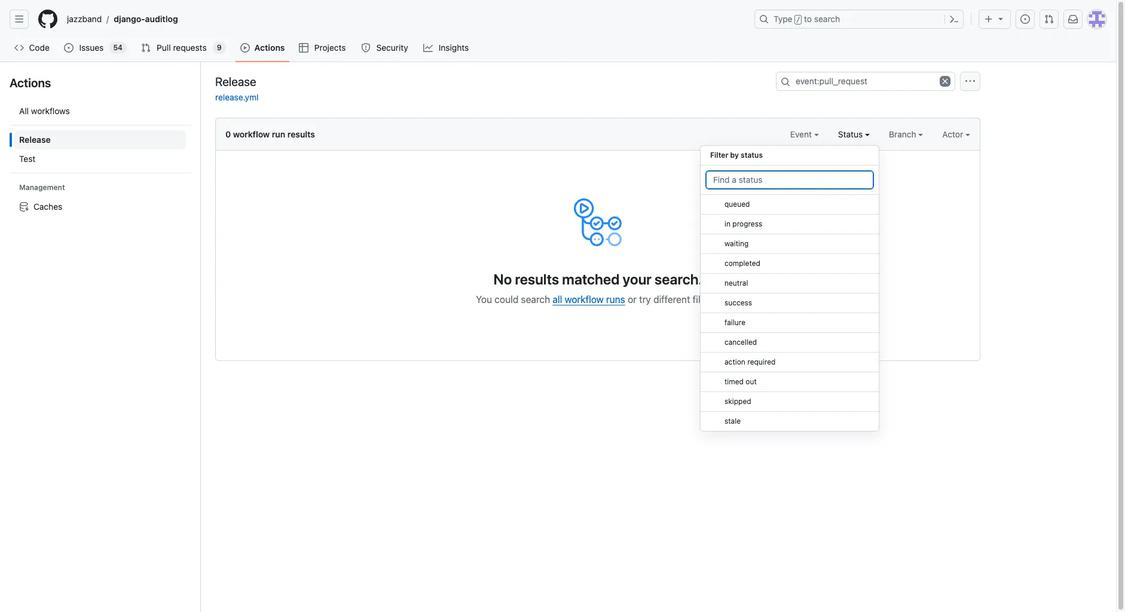 Task type: locate. For each thing, give the bounding box(es) containing it.
auditlog
[[145, 14, 178, 24]]

event
[[790, 129, 814, 139]]

you
[[476, 294, 492, 305]]

1 vertical spatial results
[[515, 271, 559, 288]]

you could search all workflow runs or try different filters.
[[476, 294, 720, 305]]

0 vertical spatial search
[[814, 14, 840, 24]]

release
[[215, 74, 256, 88], [19, 135, 51, 145]]

action
[[725, 358, 745, 366]]

release up test
[[19, 135, 51, 145]]

results up all
[[515, 271, 559, 288]]

neutral
[[725, 279, 748, 288]]

0 horizontal spatial search
[[521, 294, 550, 305]]

completed
[[725, 259, 760, 268]]

runs
[[606, 294, 625, 305]]

1 horizontal spatial search
[[814, 14, 840, 24]]

requests
[[173, 42, 207, 53]]

54
[[113, 43, 123, 52]]

git pull request image left the notifications icon
[[1044, 14, 1054, 24]]

play image
[[240, 43, 250, 53]]

timed
[[725, 377, 744, 386]]

actions
[[254, 42, 285, 53], [10, 76, 51, 90]]

show workflow options image
[[965, 77, 975, 86]]

code
[[29, 42, 50, 53]]

jazzband
[[67, 14, 102, 24]]

workflows
[[31, 106, 70, 116]]

issue opened image left issues
[[64, 43, 74, 53]]

queued link
[[701, 195, 879, 215]]

None search field
[[776, 72, 955, 91]]

issue opened image right triangle down image on the right
[[1020, 14, 1030, 24]]

in progress link
[[701, 215, 879, 234]]

actions link
[[235, 39, 290, 57]]

0 horizontal spatial actions
[[10, 76, 51, 90]]

0 vertical spatial issue opened image
[[1020, 14, 1030, 24]]

results right run
[[287, 129, 315, 139]]

test
[[19, 154, 35, 164]]

0 horizontal spatial issue opened image
[[64, 43, 74, 53]]

stale
[[725, 417, 741, 426]]

code image
[[14, 43, 24, 53]]

/
[[107, 14, 109, 24], [796, 16, 800, 24]]

0 vertical spatial actions
[[254, 42, 285, 53]]

1 horizontal spatial workflow
[[565, 294, 604, 305]]

1 vertical spatial list
[[10, 97, 191, 221]]

could
[[495, 294, 519, 305]]

all workflow runs link
[[553, 294, 625, 305]]

/ inside jazzband / django-auditlog
[[107, 14, 109, 24]]

required
[[747, 358, 776, 366]]

1 vertical spatial actions
[[10, 76, 51, 90]]

/ left django-
[[107, 14, 109, 24]]

9
[[217, 43, 222, 52]]

0 horizontal spatial /
[[107, 14, 109, 24]]

search
[[814, 14, 840, 24], [521, 294, 550, 305]]

stale link
[[701, 412, 879, 432]]

0 horizontal spatial git pull request image
[[141, 43, 151, 53]]

0 horizontal spatial release
[[19, 135, 51, 145]]

issue opened image
[[1020, 14, 1030, 24], [64, 43, 74, 53]]

insights
[[439, 42, 469, 53]]

results
[[287, 129, 315, 139], [515, 271, 559, 288]]

filter by status
[[710, 151, 763, 160]]

1 vertical spatial release
[[19, 135, 51, 145]]

neutral link
[[701, 274, 879, 294]]

workflow right 0
[[233, 129, 270, 139]]

graph image
[[423, 43, 433, 53]]

filter workflows element
[[14, 130, 186, 169]]

/ left to
[[796, 16, 800, 24]]

workflow
[[233, 129, 270, 139], [565, 294, 604, 305]]

release link
[[14, 130, 186, 149]]

1 horizontal spatial release
[[215, 74, 256, 88]]

try
[[639, 294, 651, 305]]

jazzband link
[[62, 10, 107, 29]]

success link
[[701, 294, 879, 313]]

django-auditlog link
[[109, 10, 183, 29]]

0 vertical spatial git pull request image
[[1044, 14, 1054, 24]]

0 vertical spatial results
[[287, 129, 315, 139]]

git pull request image left pull
[[141, 43, 151, 53]]

code link
[[10, 39, 55, 57]]

search image
[[781, 77, 790, 87]]

release inside 'filter workflows' element
[[19, 135, 51, 145]]

0 vertical spatial list
[[62, 10, 747, 29]]

caches link
[[14, 197, 186, 216]]

/ for type
[[796, 16, 800, 24]]

failure
[[725, 318, 746, 327]]

1 vertical spatial search
[[521, 294, 550, 305]]

by
[[730, 151, 739, 160]]

release up 'release.yml' link
[[215, 74, 256, 88]]

menu
[[700, 140, 879, 441]]

1 vertical spatial workflow
[[565, 294, 604, 305]]

plus image
[[984, 14, 994, 24]]

to
[[804, 14, 812, 24]]

workflow down matched
[[565, 294, 604, 305]]

matched
[[562, 271, 620, 288]]

timed out link
[[701, 372, 879, 392]]

branch
[[889, 129, 918, 139]]

no
[[493, 271, 512, 288]]

actions right play image
[[254, 42, 285, 53]]

1 horizontal spatial issue opened image
[[1020, 14, 1030, 24]]

list
[[62, 10, 747, 29], [10, 97, 191, 221]]

0 horizontal spatial workflow
[[233, 129, 270, 139]]

test link
[[14, 149, 186, 169]]

action required
[[725, 358, 776, 366]]

release.yml link
[[215, 92, 259, 102]]

0 vertical spatial workflow
[[233, 129, 270, 139]]

clear filters image
[[940, 76, 951, 87]]

/ inside type / to search
[[796, 16, 800, 24]]

actions up all
[[10, 76, 51, 90]]

filter
[[710, 151, 728, 160]]

pull
[[157, 42, 171, 53]]

waiting link
[[701, 234, 879, 254]]

1 horizontal spatial results
[[515, 271, 559, 288]]

cancelled
[[725, 338, 757, 347]]

1 vertical spatial issue opened image
[[64, 43, 74, 53]]

0 horizontal spatial results
[[287, 129, 315, 139]]

success
[[725, 298, 752, 307]]

all
[[19, 106, 29, 116]]

skipped
[[725, 397, 751, 406]]

0
[[225, 129, 231, 139]]

git pull request image
[[1044, 14, 1054, 24], [141, 43, 151, 53]]

all workflows
[[19, 106, 70, 116]]

issues
[[79, 42, 104, 53]]

search right to
[[814, 14, 840, 24]]

menu containing filter by status
[[700, 140, 879, 441]]

1 horizontal spatial /
[[796, 16, 800, 24]]

search left all
[[521, 294, 550, 305]]

1 horizontal spatial git pull request image
[[1044, 14, 1054, 24]]



Task type: describe. For each thing, give the bounding box(es) containing it.
0 vertical spatial release
[[215, 74, 256, 88]]

django-
[[114, 14, 145, 24]]

github actions image
[[574, 198, 622, 246]]

status
[[741, 151, 763, 160]]

1 vertical spatial git pull request image
[[141, 43, 151, 53]]

security
[[376, 42, 408, 53]]

shield image
[[361, 43, 371, 53]]

search.
[[655, 271, 702, 288]]

command palette image
[[949, 14, 959, 24]]

status
[[838, 129, 865, 139]]

jazzband / django-auditlog
[[67, 14, 178, 24]]

action required link
[[701, 353, 879, 372]]

list containing jazzband
[[62, 10, 747, 29]]

event button
[[790, 128, 819, 140]]

completed link
[[701, 254, 879, 274]]

release.yml
[[215, 92, 259, 102]]

1 horizontal spatial actions
[[254, 42, 285, 53]]

projects
[[314, 42, 346, 53]]

type / to search
[[774, 14, 840, 24]]

status button
[[838, 128, 870, 140]]

cancelled link
[[701, 333, 879, 353]]

issue opened image for the top git pull request image
[[1020, 14, 1030, 24]]

filters.
[[693, 294, 720, 305]]

list containing all workflows
[[10, 97, 191, 221]]

waiting
[[725, 239, 749, 248]]

security link
[[356, 39, 414, 57]]

skipped link
[[701, 392, 879, 412]]

homepage image
[[38, 10, 57, 29]]

Find a status text field
[[705, 170, 874, 190]]

caches
[[33, 201, 62, 212]]

in
[[725, 219, 731, 228]]

pull requests
[[157, 42, 207, 53]]

different
[[653, 294, 690, 305]]

run
[[272, 129, 285, 139]]

table image
[[299, 43, 309, 53]]

notifications image
[[1068, 14, 1078, 24]]

actor
[[942, 129, 965, 139]]

projects link
[[294, 39, 352, 57]]

failure link
[[701, 313, 879, 333]]

insights link
[[419, 39, 475, 57]]

/ for jazzband
[[107, 14, 109, 24]]

triangle down image
[[996, 14, 1006, 23]]

all
[[553, 294, 562, 305]]

out
[[746, 377, 757, 386]]

timed out
[[725, 377, 757, 386]]

type
[[774, 14, 792, 24]]

0 workflow run results
[[225, 129, 315, 139]]

progress
[[733, 219, 762, 228]]

actor button
[[942, 128, 970, 140]]

your
[[623, 271, 652, 288]]

in progress
[[725, 219, 762, 228]]

issue opened image for the bottommost git pull request image
[[64, 43, 74, 53]]

no results matched your search.
[[493, 271, 702, 288]]

queued
[[725, 200, 750, 209]]

management
[[19, 183, 65, 192]]

or
[[628, 294, 637, 305]]

all workflows link
[[14, 102, 186, 121]]



Task type: vqa. For each thing, say whether or not it's contained in the screenshot.
share
no



